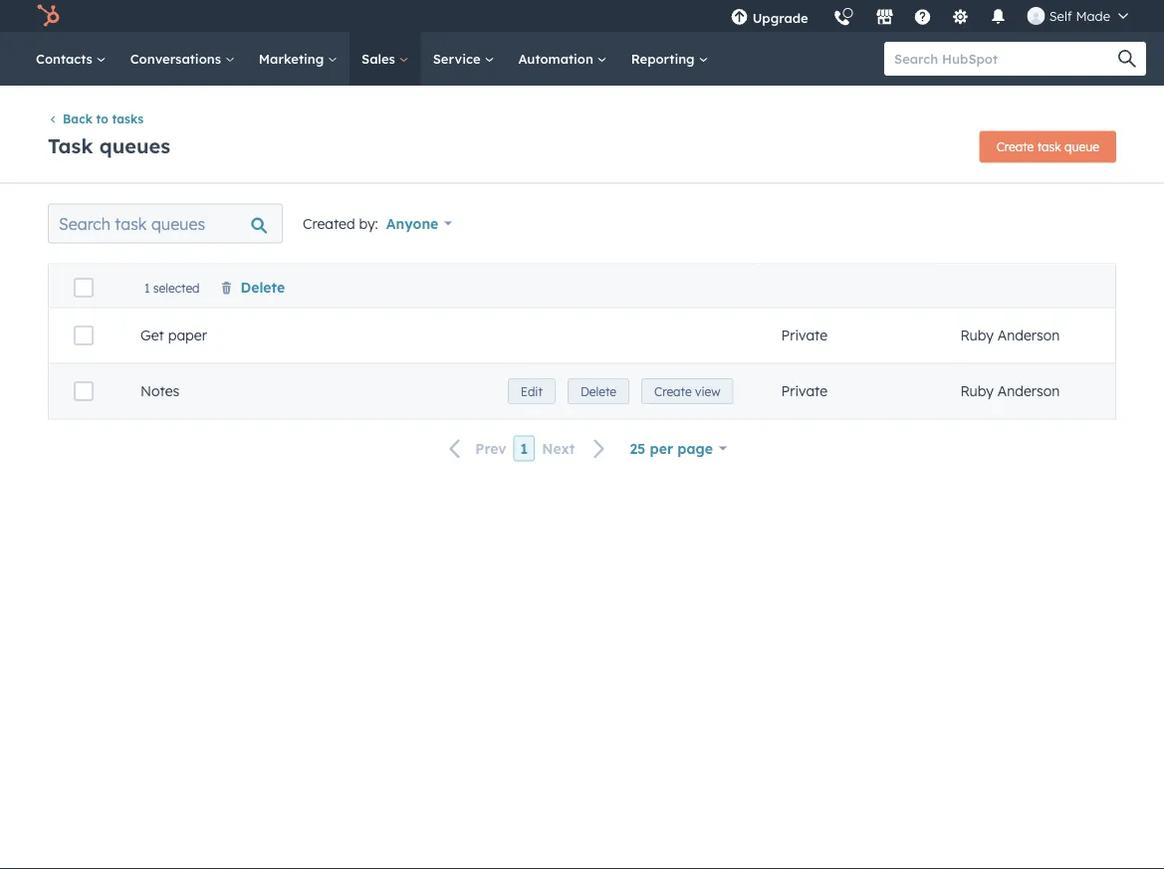 Task type: describe. For each thing, give the bounding box(es) containing it.
service
[[433, 50, 485, 67]]

prev
[[476, 440, 507, 458]]

25 per page
[[630, 440, 714, 457]]

hubspot image
[[36, 4, 60, 28]]

per
[[650, 440, 674, 457]]

marketing
[[259, 50, 328, 67]]

sales link
[[350, 32, 421, 86]]

tasks
[[112, 111, 144, 126]]

selected
[[153, 281, 200, 296]]

upgrade image
[[731, 9, 749, 27]]

contacts
[[36, 50, 96, 67]]

create task queue link
[[980, 131, 1117, 163]]

create view button
[[642, 379, 734, 404]]

reporting link
[[620, 32, 721, 86]]

create for create view
[[655, 384, 692, 399]]

create task queue
[[997, 139, 1100, 154]]

1 for 1 selected
[[144, 281, 150, 296]]

1 horizontal spatial delete button
[[568, 379, 630, 404]]

2 private from the top
[[782, 383, 828, 400]]

automation
[[519, 50, 598, 67]]

edit
[[521, 384, 543, 399]]

next button
[[535, 436, 618, 462]]

calling icon button
[[826, 2, 860, 31]]

created by:
[[303, 215, 378, 232]]

menu containing self made
[[719, 0, 1141, 39]]

next
[[542, 440, 575, 458]]

help button
[[907, 0, 940, 32]]

0 vertical spatial delete
[[241, 279, 285, 296]]

pagination navigation
[[438, 436, 618, 462]]

0 horizontal spatial delete button
[[220, 279, 285, 296]]

1 selected
[[144, 281, 200, 296]]

self
[[1050, 7, 1073, 24]]

marketplaces button
[[865, 0, 907, 32]]

settings image
[[952, 9, 970, 27]]

made
[[1077, 7, 1111, 24]]

get paper
[[141, 327, 207, 344]]

page
[[678, 440, 714, 457]]

25 per page button
[[630, 435, 727, 463]]

edit link
[[508, 379, 556, 404]]

help image
[[915, 9, 932, 27]]

Search task queues search field
[[48, 204, 283, 243]]

1 ruby from the top
[[961, 327, 994, 344]]

reporting
[[632, 50, 699, 67]]

delete inside button
[[581, 384, 617, 399]]

1 ruby anderson from the top
[[961, 327, 1061, 344]]

back to tasks link
[[48, 111, 144, 126]]



Task type: vqa. For each thing, say whether or not it's contained in the screenshot.
second "next" from the bottom of the page
no



Task type: locate. For each thing, give the bounding box(es) containing it.
back
[[63, 111, 93, 126]]

ruby
[[961, 327, 994, 344], [961, 383, 994, 400]]

1 horizontal spatial delete
[[581, 384, 617, 399]]

create inside task queues banner
[[997, 139, 1035, 154]]

1 inside button
[[521, 440, 528, 457]]

1 vertical spatial delete
[[581, 384, 617, 399]]

1 vertical spatial anderson
[[998, 383, 1061, 400]]

create for create task queue
[[997, 139, 1035, 154]]

1
[[144, 281, 150, 296], [521, 440, 528, 457]]

self made button
[[1016, 0, 1141, 32]]

marketplaces image
[[877, 9, 895, 27]]

delete button up the next button
[[568, 379, 630, 404]]

to
[[96, 111, 108, 126]]

self made
[[1050, 7, 1111, 24]]

task
[[1038, 139, 1062, 154]]

ruby anderson image
[[1028, 7, 1046, 25]]

1 horizontal spatial create
[[997, 139, 1035, 154]]

notifications button
[[982, 0, 1016, 32]]

1 private from the top
[[782, 327, 828, 344]]

2 anderson from the top
[[998, 383, 1061, 400]]

1 left "selected"
[[144, 281, 150, 296]]

2 ruby anderson from the top
[[961, 383, 1061, 400]]

upgrade
[[753, 9, 809, 26]]

0 vertical spatial ruby
[[961, 327, 994, 344]]

1 vertical spatial create
[[655, 384, 692, 399]]

search image
[[1119, 50, 1137, 68]]

search button
[[1109, 42, 1147, 76]]

1 button
[[514, 436, 535, 462]]

1 vertical spatial private
[[782, 383, 828, 400]]

0 vertical spatial private
[[782, 327, 828, 344]]

1 right prev
[[521, 440, 528, 457]]

private
[[782, 327, 828, 344], [782, 383, 828, 400]]

queue
[[1065, 139, 1100, 154]]

0 horizontal spatial delete
[[241, 279, 285, 296]]

0 vertical spatial ruby anderson
[[961, 327, 1061, 344]]

0 vertical spatial delete button
[[220, 279, 285, 296]]

task queues banner
[[48, 125, 1117, 163]]

get
[[141, 327, 164, 344]]

0 vertical spatial 1
[[144, 281, 150, 296]]

delete button right "selected"
[[220, 279, 285, 296]]

Search HubSpot search field
[[885, 42, 1129, 76]]

task
[[48, 133, 93, 158]]

automation link
[[507, 32, 620, 86]]

create left the task
[[997, 139, 1035, 154]]

conversations
[[130, 50, 225, 67]]

hubspot link
[[24, 4, 75, 28]]

create left view
[[655, 384, 692, 399]]

1 for 1
[[521, 440, 528, 457]]

marketing link
[[247, 32, 350, 86]]

anyone button
[[386, 210, 452, 238]]

task queues
[[48, 133, 171, 158]]

ruby anderson
[[961, 327, 1061, 344], [961, 383, 1061, 400]]

queues
[[99, 133, 171, 158]]

sales
[[362, 50, 399, 67]]

25
[[630, 440, 646, 457]]

create view
[[655, 384, 721, 399]]

0 horizontal spatial 1
[[144, 281, 150, 296]]

created
[[303, 215, 355, 232]]

back to tasks
[[63, 111, 144, 126]]

anyone
[[386, 215, 439, 232]]

contacts link
[[24, 32, 118, 86]]

by:
[[359, 215, 378, 232]]

2 ruby from the top
[[961, 383, 994, 400]]

1 vertical spatial ruby
[[961, 383, 994, 400]]

0 vertical spatial create
[[997, 139, 1035, 154]]

conversations link
[[118, 32, 247, 86]]

anderson
[[998, 327, 1061, 344], [998, 383, 1061, 400]]

notifications image
[[990, 9, 1008, 27]]

1 anderson from the top
[[998, 327, 1061, 344]]

1 vertical spatial ruby anderson
[[961, 383, 1061, 400]]

view
[[696, 384, 721, 399]]

settings link
[[940, 0, 982, 32]]

menu
[[719, 0, 1141, 39]]

delete
[[241, 279, 285, 296], [581, 384, 617, 399]]

create
[[997, 139, 1035, 154], [655, 384, 692, 399]]

prev button
[[438, 436, 514, 462]]

paper
[[168, 327, 207, 344]]

1 horizontal spatial 1
[[521, 440, 528, 457]]

0 horizontal spatial create
[[655, 384, 692, 399]]

create inside button
[[655, 384, 692, 399]]

service link
[[421, 32, 507, 86]]

calling icon image
[[834, 10, 852, 28]]

delete right "selected"
[[241, 279, 285, 296]]

delete button
[[220, 279, 285, 296], [568, 379, 630, 404]]

1 vertical spatial 1
[[521, 440, 528, 457]]

delete up the next button
[[581, 384, 617, 399]]

0 vertical spatial anderson
[[998, 327, 1061, 344]]

1 vertical spatial delete button
[[568, 379, 630, 404]]

notes
[[141, 383, 180, 400]]



